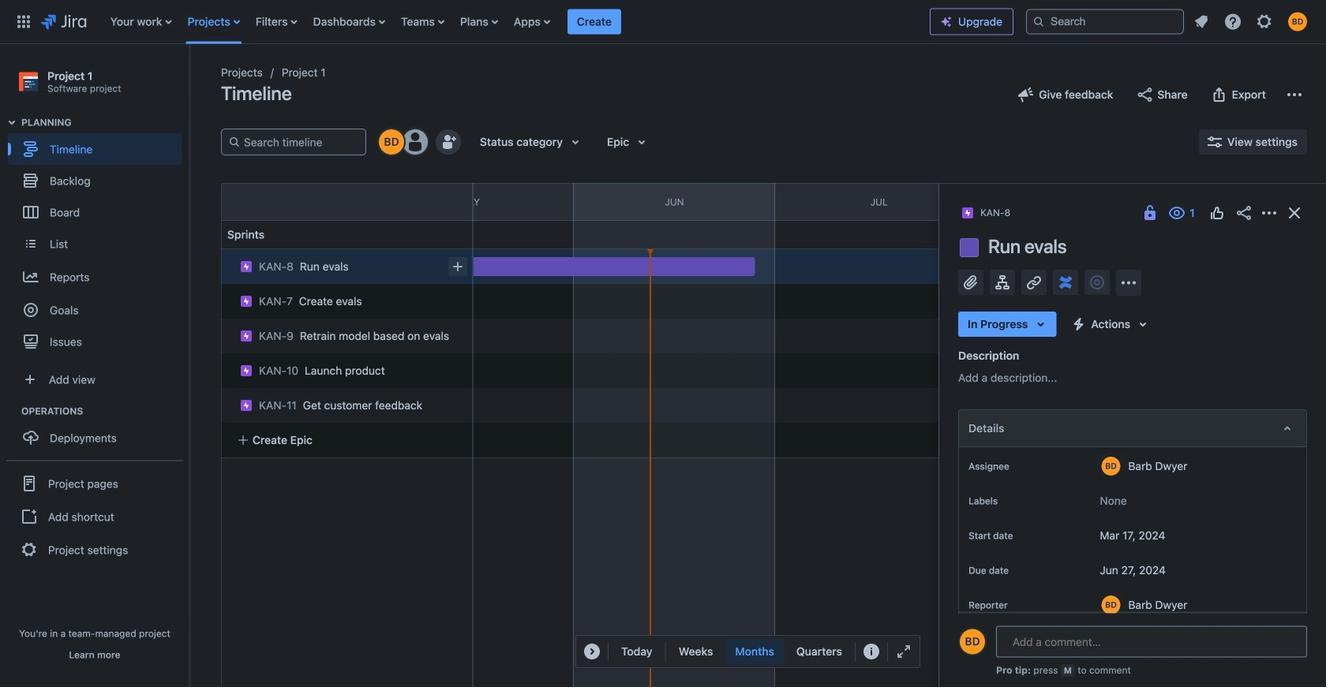 Task type: locate. For each thing, give the bounding box(es) containing it.
timeline view to show as group
[[670, 640, 852, 665]]

2 epic image from the top
[[240, 330, 253, 343]]

row header
[[221, 183, 474, 221]]

notifications image
[[1193, 12, 1212, 31]]

0 horizontal spatial column header
[[165, 184, 366, 220]]

your profile and settings image
[[1289, 12, 1308, 31]]

1 vertical spatial epic image
[[240, 365, 253, 378]]

jira image
[[41, 12, 87, 31], [41, 12, 87, 31]]

2 heading from the top
[[21, 405, 189, 418]]

search image
[[1033, 15, 1046, 28]]

Search field
[[1027, 9, 1185, 34]]

list item
[[568, 0, 621, 44]]

1 epic image from the top
[[240, 295, 253, 308]]

1 vertical spatial heading
[[21, 405, 189, 418]]

2 vertical spatial epic image
[[240, 400, 253, 412]]

None search field
[[1027, 9, 1185, 34]]

settings image
[[1256, 12, 1275, 31]]

0 vertical spatial heading
[[21, 116, 189, 129]]

row header inside timeline grid
[[221, 183, 474, 221]]

epic image
[[240, 261, 253, 273], [240, 365, 253, 378], [240, 400, 253, 412]]

0 vertical spatial epic image
[[240, 261, 253, 273]]

0 vertical spatial epic image
[[240, 295, 253, 308]]

link goals image
[[1088, 273, 1107, 292]]

add people image
[[439, 133, 458, 152]]

2 vertical spatial group
[[6, 461, 183, 573]]

project overview element
[[959, 641, 1308, 679]]

1 horizontal spatial list
[[1188, 8, 1317, 36]]

heading
[[21, 116, 189, 129], [21, 405, 189, 418]]

list
[[102, 0, 930, 44], [1188, 8, 1317, 36]]

1 horizontal spatial column header
[[984, 184, 1192, 220]]

0 vertical spatial group
[[8, 116, 189, 363]]

3 epic image from the top
[[240, 400, 253, 412]]

appswitcher icon image
[[14, 12, 33, 31]]

1 heading from the top
[[21, 116, 189, 129]]

group for operations icon at the left of the page
[[8, 405, 189, 459]]

2 epic image from the top
[[240, 365, 253, 378]]

attach image
[[962, 273, 981, 292]]

add a child issue image
[[994, 273, 1012, 292]]

legend image
[[862, 643, 881, 662]]

primary element
[[9, 0, 930, 44]]

group
[[8, 116, 189, 363], [8, 405, 189, 459], [6, 461, 183, 573]]

Add a comment… field
[[997, 627, 1308, 658]]

1 vertical spatial epic image
[[240, 330, 253, 343]]

epic image
[[240, 295, 253, 308], [240, 330, 253, 343]]

1 epic image from the top
[[240, 261, 253, 273]]

banner
[[0, 0, 1327, 44]]

cell
[[221, 250, 474, 284], [215, 280, 475, 319], [215, 314, 475, 354], [215, 349, 475, 389], [215, 384, 475, 423]]

group for planning image at the top of the page
[[8, 116, 189, 363]]

goal image
[[24, 303, 38, 318]]

1 vertical spatial group
[[8, 405, 189, 459]]

column header
[[165, 184, 366, 220], [984, 184, 1192, 220]]



Task type: describe. For each thing, give the bounding box(es) containing it.
heading for planning image at the top of the page group
[[21, 116, 189, 129]]

heading for operations icon at the left of the page group
[[21, 405, 189, 418]]

export icon image
[[1210, 85, 1229, 104]]

help image
[[1224, 12, 1243, 31]]

timeline grid
[[64, 183, 1327, 688]]

planning image
[[2, 113, 21, 132]]

operations image
[[2, 402, 21, 421]]

2 column header from the left
[[984, 184, 1192, 220]]

sidebar element
[[0, 44, 190, 688]]

close image
[[1286, 204, 1305, 223]]

Search timeline text field
[[241, 130, 359, 155]]

sidebar navigation image
[[172, 63, 207, 95]]

1 column header from the left
[[165, 184, 366, 220]]

create child issue image
[[449, 257, 468, 276]]

details element
[[959, 410, 1308, 448]]

enter full screen image
[[895, 643, 914, 662]]

0 horizontal spatial list
[[102, 0, 930, 44]]



Task type: vqa. For each thing, say whether or not it's contained in the screenshot.
Task icon
no



